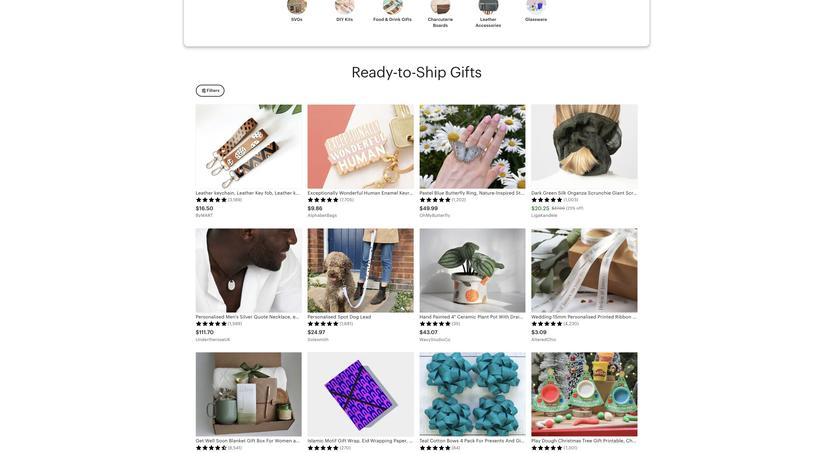 Task type: locate. For each thing, give the bounding box(es) containing it.
(270)
[[340, 446, 351, 451]]

5 out of 5 stars image up 43.07
[[419, 321, 451, 327]]

$ for 49.99
[[419, 205, 423, 212]]

(7,301) link
[[531, 353, 637, 454]]

food
[[373, 17, 384, 22]]

personalised spot dog lead image
[[308, 229, 414, 313]]

play dough christmas tree gift printable, christmas gift for kids, school gift, classroom party, non candy gift, just add confetti image
[[531, 353, 637, 437]]

bymart
[[196, 213, 213, 218]]

0 vertical spatial gifts
[[402, 17, 412, 22]]

$ for 9.86
[[308, 205, 311, 212]]

$ 111.70 undertheroseuk
[[196, 330, 230, 342]]

$ up alteredchic
[[531, 330, 535, 336]]

5 out of 5 stars image inside the (84) link
[[419, 446, 451, 451]]

gift
[[359, 190, 366, 196]]

5 out of 5 stars image up 49.99
[[419, 197, 451, 203]]

(1,202)
[[452, 198, 466, 203]]

5 out of 5 stars image inside (270) link
[[308, 446, 339, 451]]

leather accessories
[[476, 17, 501, 28]]

5 out of 5 stars image for 3.09
[[531, 321, 563, 327]]

leather up accessories
[[480, 17, 496, 22]]

27.00
[[554, 206, 565, 211]]

5 out of 5 stars image up '111.70'
[[196, 321, 227, 327]]

$ for 16.50
[[196, 205, 199, 212]]

$ inside $ 9.86 alphabetbags
[[308, 205, 311, 212]]

5 out of 5 stars image up 3.09
[[531, 321, 563, 327]]

$ 24.97 solesmith
[[308, 330, 329, 342]]

exceptionally wonderful human enamel keyring - keychain - positive post - enamel charm - enamel key chain - flair - gift for friend image
[[308, 105, 414, 189]]

$ inside '$ 16.50 bymart'
[[196, 205, 199, 212]]

49.99
[[423, 205, 438, 212]]

(4,230)
[[564, 322, 579, 327]]

$ up solesmith at bottom left
[[308, 330, 311, 336]]

$ up wavystudioco
[[419, 330, 423, 336]]

spot
[[338, 315, 348, 320]]

(25%
[[566, 206, 575, 211]]

5 out of 5 stars image up 16.50
[[196, 197, 227, 203]]

islamic motif gift wrap, eid wrapping paper, ramadan gift wrap, mosque motif, geometric islamic pattern, ecofriendly gift wrap, printable image
[[308, 353, 414, 437]]

fob,
[[265, 190, 274, 196]]

alphabetbags
[[308, 213, 337, 218]]

5 out of 5 stars image down personalised
[[308, 321, 339, 327]]

$ up ohmybutterfly
[[419, 205, 423, 212]]

$ up bymart
[[196, 205, 199, 212]]

1 horizontal spatial gifts
[[450, 64, 482, 81]]

leather keychain, leather key fob, leather keyholder, keychain, unique gift image
[[196, 105, 302, 189]]

gifts
[[402, 17, 412, 22], [450, 64, 482, 81]]

$ up the ligakandele
[[531, 205, 535, 212]]

leather right fob,
[[275, 190, 292, 196]]

16.50
[[199, 205, 213, 212]]

(1,589)
[[228, 322, 242, 327]]

5 out of 5 stars image up 20.25
[[531, 197, 563, 203]]

5 out of 5 stars image for 24.97
[[308, 321, 339, 327]]

$ inside $ 111.70 undertheroseuk
[[196, 330, 199, 336]]

diy kits link
[[325, 0, 365, 28]]

$ up alphabetbags
[[308, 205, 311, 212]]

$
[[196, 205, 199, 212], [308, 205, 311, 212], [419, 205, 423, 212], [531, 205, 535, 212], [552, 206, 554, 211], [196, 330, 199, 336], [308, 330, 311, 336], [419, 330, 423, 336], [531, 330, 535, 336]]

$ for 3.09
[[531, 330, 535, 336]]

leather
[[480, 17, 496, 22], [196, 190, 213, 196], [237, 190, 254, 196], [275, 190, 292, 196]]

diy
[[336, 17, 344, 22]]

dark green silk organza scrunchie giant scrunchie 100% silk scrunchie hair accessories festive scrunchie gift christmas scrunchie gift image
[[531, 105, 637, 189]]

$ inside $ 43.07 wavystudioco
[[419, 330, 423, 336]]

24.97
[[311, 330, 325, 336]]

5 out of 5 stars image down keychain,
[[308, 197, 339, 203]]

keychain,
[[214, 190, 236, 196]]

undertheroseuk
[[196, 337, 230, 342]]

unique
[[341, 190, 357, 196]]

(84) link
[[419, 353, 525, 454]]

$ inside $ 49.99 ohmybutterfly
[[419, 205, 423, 212]]

9.86
[[311, 205, 322, 212]]

food & drink gifts link
[[373, 0, 413, 28]]

0 horizontal spatial gifts
[[402, 17, 412, 22]]

charcuterie
[[428, 17, 453, 22]]

20.25
[[535, 205, 549, 212]]

to-
[[397, 64, 416, 81]]

leather keychain, leather key fob, leather keyholder, keychain, unique gift
[[196, 190, 366, 196]]

3.09
[[535, 330, 547, 336]]

5 out of 5 stars image
[[196, 197, 227, 203], [308, 197, 339, 203], [419, 197, 451, 203], [531, 197, 563, 203], [196, 321, 227, 327], [308, 321, 339, 327], [419, 321, 451, 327], [531, 321, 563, 327], [308, 446, 339, 451], [419, 446, 451, 451], [531, 446, 563, 451]]

kits
[[345, 17, 353, 22]]

glassware link
[[516, 0, 556, 28]]

drink
[[389, 17, 400, 22]]

(7,705)
[[340, 198, 354, 203]]

leather accessories link
[[468, 0, 508, 29]]

$ for 24.97
[[308, 330, 311, 336]]

$ up the undertheroseuk
[[196, 330, 199, 336]]

5 out of 5 stars image for 20.25
[[531, 197, 563, 203]]

$ inside $ 24.97 solesmith
[[308, 330, 311, 336]]

5 out of 5 stars image left (270) on the bottom left of page
[[308, 446, 339, 451]]

leather inside leather accessories
[[480, 17, 496, 22]]

ship
[[416, 64, 446, 81]]

leather up the '(3,189)'
[[237, 190, 254, 196]]

$ 16.50 bymart
[[196, 205, 213, 218]]

$ inside '$ 3.09 alteredchic'
[[531, 330, 535, 336]]

5 out of 5 stars image left (84)
[[419, 446, 451, 451]]

ohmybutterfly
[[419, 213, 450, 218]]

1 vertical spatial gifts
[[450, 64, 482, 81]]

food & drink gifts
[[373, 17, 412, 22]]

(270) link
[[308, 353, 414, 454]]

(8,541)
[[228, 446, 242, 451]]

5 out of 5 stars image left (7,301) on the bottom of the page
[[531, 446, 563, 451]]



Task type: vqa. For each thing, say whether or not it's contained in the screenshot.
Sheila
no



Task type: describe. For each thing, give the bounding box(es) containing it.
$ 9.86 alphabetbags
[[308, 205, 337, 218]]

filters
[[207, 88, 219, 93]]

$ 20.25 $ 27.00 (25% off) ligakandele
[[531, 205, 583, 218]]

wedding 15mm personalised printed ribbon - wedding gift wrap - wedding ribbon - anniversary gift wrap image
[[531, 229, 637, 313]]

boards
[[433, 23, 448, 28]]

(84)
[[452, 446, 460, 451]]

5 out of 5 stars image for 16.50
[[196, 197, 227, 203]]

dog
[[350, 315, 359, 320]]

svgs
[[291, 17, 302, 22]]

ready-
[[351, 64, 397, 81]]

111.70
[[199, 330, 214, 336]]

keyholder,
[[293, 190, 317, 196]]

charcuterie boards link
[[420, 0, 460, 29]]

personalised spot dog lead
[[308, 315, 371, 320]]

(35)
[[452, 322, 460, 327]]

(1,003)
[[564, 198, 578, 203]]

43.07
[[423, 330, 437, 336]]

key
[[255, 190, 263, 196]]

$ for 111.70
[[196, 330, 199, 336]]

gifts for food & drink gifts
[[402, 17, 412, 22]]

get well soon blanket gift box for women and men, care package for her or him, thinking of you, sympathy, surgery recovery, tea basket image
[[196, 353, 302, 437]]

&
[[385, 17, 388, 22]]

$ 43.07 wavystudioco
[[419, 330, 450, 342]]

solesmith
[[308, 337, 329, 342]]

personalised men's silver quote necklace, engraved message necklace, song quote necklace, personalised man's necklace image
[[196, 229, 302, 313]]

wavystudioco
[[419, 337, 450, 342]]

5 out of 5 stars image for 49.99
[[419, 197, 451, 203]]

leather up 16.50
[[196, 190, 213, 196]]

4.5 out of 5 stars image
[[196, 446, 227, 451]]

(3,189)
[[228, 198, 242, 203]]

$ right 20.25
[[552, 206, 554, 211]]

accessories
[[476, 23, 501, 28]]

5 out of 5 stars image for 111.70
[[196, 321, 227, 327]]

(7,301)
[[564, 446, 577, 451]]

$ for 20.25
[[531, 205, 535, 212]]

alteredchic
[[531, 337, 556, 342]]

(1,681)
[[340, 322, 353, 327]]

diy kits
[[336, 17, 353, 22]]

lead
[[360, 315, 371, 320]]

5 out of 5 stars image for 9.86
[[308, 197, 339, 203]]

ligakandele
[[531, 213, 557, 218]]

off)
[[576, 206, 583, 211]]

hand painted 4" ceramic plant pot with drainage / cute indoor planter / fruits lemon orange lychee decorative bowl & candle holder image
[[419, 229, 525, 313]]

5 out of 5 stars image for 43.07
[[419, 321, 451, 327]]

gifts for ready-to-ship gifts
[[450, 64, 482, 81]]

filters button
[[196, 85, 224, 97]]

$ for 43.07
[[419, 330, 423, 336]]

svgs link
[[277, 0, 317, 28]]

$ 3.09 alteredchic
[[531, 330, 556, 342]]

pastel blue butterfly ring, nature-inspired statement ring for nature lovers, cute gift for her, fun korean butterfly ring, tender blue ring image
[[419, 105, 525, 189]]

ready-to-ship gifts
[[351, 64, 482, 81]]

teal cotton bows 4 pack for presents and gifts (sustainable, eco-friendly, gift wrap bow, christmas present, anniversary gift) image
[[419, 353, 525, 437]]

charcuterie boards
[[428, 17, 453, 28]]

glassware
[[525, 17, 547, 22]]

(8,541) link
[[196, 353, 302, 454]]

personalised
[[308, 315, 336, 320]]

keychain,
[[318, 190, 340, 196]]

5 out of 5 stars image inside (7,301) link
[[531, 446, 563, 451]]

$ 49.99 ohmybutterfly
[[419, 205, 450, 218]]



